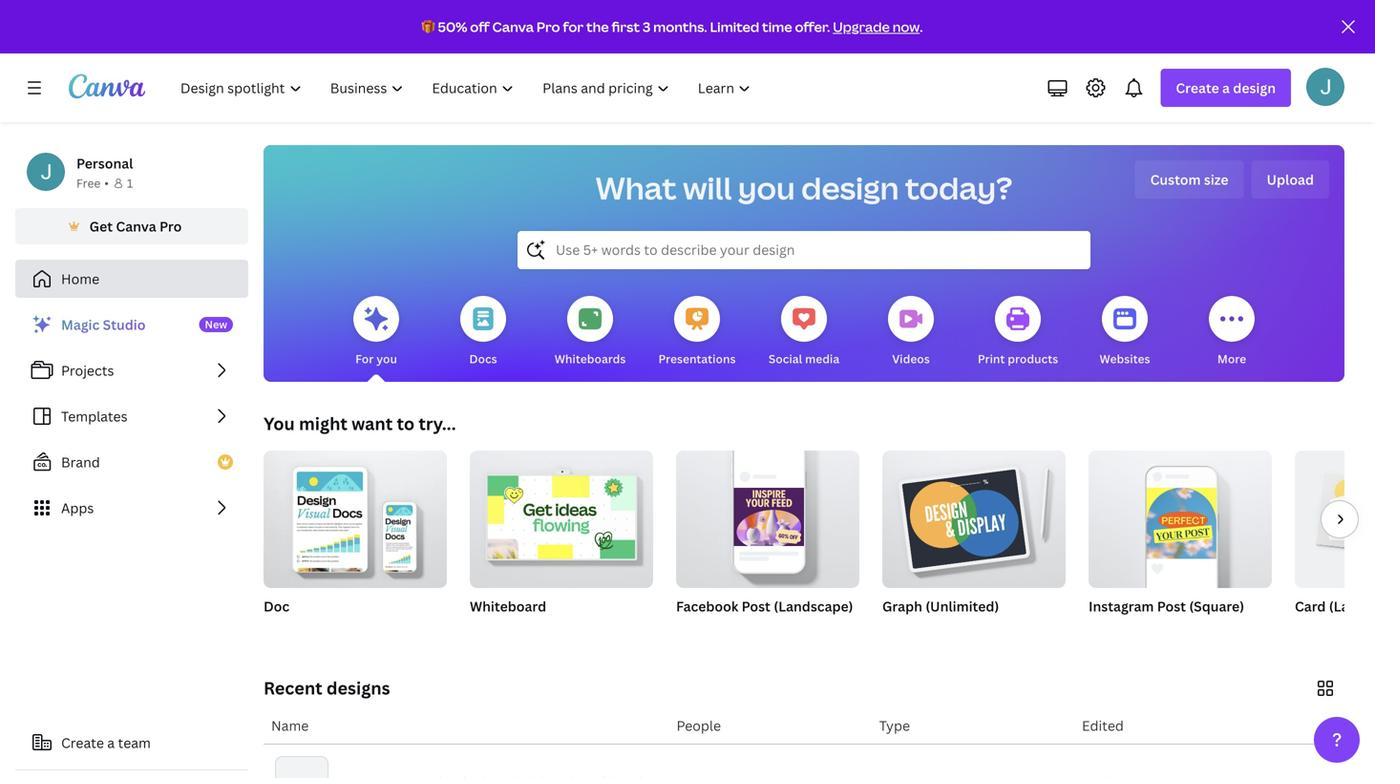 Task type: locate. For each thing, give the bounding box(es) containing it.
free
[[76, 175, 101, 191]]

print products
[[978, 351, 1059, 367]]

today?
[[906, 167, 1013, 209]]

graph (unlimited)
[[883, 598, 1000, 616]]

you inside for you "button"
[[377, 351, 397, 367]]

canva right off at top
[[493, 18, 534, 36]]

1
[[127, 175, 133, 191]]

the
[[587, 18, 609, 36]]

create inside create a team "button"
[[61, 734, 104, 752]]

john smith image
[[1307, 68, 1345, 106]]

instagram post (square) group
[[1089, 443, 1273, 640]]

what will you design today?
[[596, 167, 1013, 209]]

post left (square)
[[1158, 598, 1187, 616]]

type
[[880, 717, 911, 735]]

1 vertical spatial canva
[[116, 217, 156, 236]]

try...
[[419, 412, 456, 436]]

a inside "button"
[[107, 734, 115, 752]]

0 vertical spatial canva
[[493, 18, 534, 36]]

card (landscape) group
[[1296, 451, 1376, 640]]

time
[[762, 18, 793, 36]]

for
[[563, 18, 584, 36]]

videos button
[[889, 283, 934, 382]]

1 horizontal spatial create
[[1177, 79, 1220, 97]]

more button
[[1210, 283, 1255, 382]]

magic studio
[[61, 316, 146, 334]]

(landscape)
[[774, 598, 854, 616]]

design inside dropdown button
[[1234, 79, 1276, 97]]

facebook post (landscape)
[[676, 598, 854, 616]]

1 vertical spatial design
[[802, 167, 899, 209]]

recent
[[264, 677, 323, 700]]

name
[[271, 717, 309, 735]]

list
[[15, 306, 248, 527]]

media
[[806, 351, 840, 367]]

a left team
[[107, 734, 115, 752]]

design left john smith 'icon'
[[1234, 79, 1276, 97]]

Search search field
[[556, 232, 1053, 268]]

0 horizontal spatial pro
[[160, 217, 182, 236]]

.
[[920, 18, 923, 36]]

canva right get
[[116, 217, 156, 236]]

team
[[118, 734, 151, 752]]

you
[[264, 412, 295, 436]]

group for doc
[[264, 443, 447, 589]]

0 vertical spatial a
[[1223, 79, 1231, 97]]

design up search search field
[[802, 167, 899, 209]]

social media
[[769, 351, 840, 367]]

social
[[769, 351, 803, 367]]

you
[[738, 167, 796, 209], [377, 351, 397, 367]]

0 horizontal spatial you
[[377, 351, 397, 367]]

free •
[[76, 175, 109, 191]]

projects
[[61, 362, 114, 380]]

pro left for
[[537, 18, 560, 36]]

studio
[[103, 316, 146, 334]]

0 horizontal spatial a
[[107, 734, 115, 752]]

a
[[1223, 79, 1231, 97], [107, 734, 115, 752]]

a for design
[[1223, 79, 1231, 97]]

0 vertical spatial you
[[738, 167, 796, 209]]

print products button
[[978, 283, 1059, 382]]

a inside dropdown button
[[1223, 79, 1231, 97]]

1 horizontal spatial a
[[1223, 79, 1231, 97]]

1 vertical spatial pro
[[160, 217, 182, 236]]

post inside instagram post (square) group
[[1158, 598, 1187, 616]]

new
[[205, 317, 227, 332]]

now
[[893, 18, 920, 36]]

1 vertical spatial a
[[107, 734, 115, 752]]

1 vertical spatial you
[[377, 351, 397, 367]]

3
[[643, 18, 651, 36]]

projects link
[[15, 352, 248, 390]]

home
[[61, 270, 99, 288]]

whiteboard
[[470, 598, 547, 616]]

presentations
[[659, 351, 736, 367]]

0 horizontal spatial design
[[802, 167, 899, 209]]

pro up home link
[[160, 217, 182, 236]]

0 horizontal spatial canva
[[116, 217, 156, 236]]

0 vertical spatial design
[[1234, 79, 1276, 97]]

card (landsc
[[1296, 598, 1376, 616]]

2 post from the left
[[1158, 598, 1187, 616]]

for you button
[[354, 283, 399, 382]]

create left team
[[61, 734, 104, 752]]

for you
[[356, 351, 397, 367]]

None search field
[[518, 231, 1091, 269]]

custom size
[[1151, 171, 1229, 189]]

offer.
[[795, 18, 831, 36]]

1 horizontal spatial canva
[[493, 18, 534, 36]]

0 horizontal spatial post
[[742, 598, 771, 616]]

post for facebook
[[742, 598, 771, 616]]

post right facebook on the bottom of the page
[[742, 598, 771, 616]]

create inside create a design dropdown button
[[1177, 79, 1220, 97]]

websites
[[1100, 351, 1151, 367]]

create for create a design
[[1177, 79, 1220, 97]]

you right will
[[738, 167, 796, 209]]

1 vertical spatial create
[[61, 734, 104, 752]]

brand
[[61, 453, 100, 472]]

0 vertical spatial pro
[[537, 18, 560, 36]]

upgrade
[[833, 18, 890, 36]]

1 horizontal spatial post
[[1158, 598, 1187, 616]]

0 horizontal spatial create
[[61, 734, 104, 752]]

presentations button
[[659, 283, 736, 382]]

brand link
[[15, 443, 248, 482]]

pro
[[537, 18, 560, 36], [160, 217, 182, 236]]

group
[[264, 443, 447, 589], [470, 443, 654, 589], [676, 443, 860, 589], [883, 443, 1066, 589], [1089, 443, 1273, 589], [1296, 451, 1376, 589]]

canva
[[493, 18, 534, 36], [116, 217, 156, 236]]

upload button
[[1252, 161, 1330, 199]]

a up size
[[1223, 79, 1231, 97]]

create up the custom size dropdown button
[[1177, 79, 1220, 97]]

create
[[1177, 79, 1220, 97], [61, 734, 104, 752]]

1 horizontal spatial design
[[1234, 79, 1276, 97]]

apps
[[61, 499, 94, 517]]

products
[[1008, 351, 1059, 367]]

post inside the facebook post (landscape) group
[[742, 598, 771, 616]]

you right for
[[377, 351, 397, 367]]

•
[[104, 175, 109, 191]]

personal
[[76, 154, 133, 172]]

first
[[612, 18, 640, 36]]

1 post from the left
[[742, 598, 771, 616]]

doc group
[[264, 443, 447, 640]]

0 vertical spatial create
[[1177, 79, 1220, 97]]

top level navigation element
[[168, 69, 768, 107]]

upload
[[1267, 171, 1315, 189]]

docs
[[469, 351, 497, 367]]

list containing magic studio
[[15, 306, 248, 527]]

post
[[742, 598, 771, 616], [1158, 598, 1187, 616]]



Task type: vqa. For each thing, say whether or not it's contained in the screenshot.
Card on the bottom right of the page
yes



Task type: describe. For each thing, give the bounding box(es) containing it.
custom size button
[[1136, 161, 1244, 199]]

whiteboard group
[[470, 443, 654, 640]]

canva inside button
[[116, 217, 156, 236]]

off
[[470, 18, 490, 36]]

group for whiteboard
[[470, 443, 654, 589]]

people
[[677, 717, 721, 735]]

post for instagram
[[1158, 598, 1187, 616]]

edited
[[1083, 717, 1124, 735]]

create a team button
[[15, 724, 248, 762]]

get canva pro button
[[15, 208, 248, 245]]

🎁
[[422, 18, 435, 36]]

instagram
[[1089, 598, 1155, 616]]

create for create a team
[[61, 734, 104, 752]]

size
[[1205, 171, 1229, 189]]

for
[[356, 351, 374, 367]]

pro inside button
[[160, 217, 182, 236]]

recent designs
[[264, 677, 390, 700]]

create a design button
[[1161, 69, 1292, 107]]

custom
[[1151, 171, 1201, 189]]

social media button
[[769, 283, 840, 382]]

1 horizontal spatial you
[[738, 167, 796, 209]]

print
[[978, 351, 1006, 367]]

doc
[[264, 598, 290, 616]]

templates
[[61, 407, 128, 426]]

graph (unlimited) group
[[883, 443, 1066, 640]]

upgrade now button
[[833, 18, 920, 36]]

a for team
[[107, 734, 115, 752]]

🎁 50% off canva pro for the first 3 months. limited time offer. upgrade now .
[[422, 18, 923, 36]]

videos
[[893, 351, 930, 367]]

templates link
[[15, 397, 248, 436]]

create a team
[[61, 734, 151, 752]]

card
[[1296, 598, 1327, 616]]

will
[[683, 167, 732, 209]]

what
[[596, 167, 677, 209]]

apps link
[[15, 489, 248, 527]]

(unlimited)
[[926, 598, 1000, 616]]

whiteboards
[[555, 351, 626, 367]]

home link
[[15, 260, 248, 298]]

might
[[299, 412, 348, 436]]

docs button
[[461, 283, 506, 382]]

websites button
[[1100, 283, 1151, 382]]

designs
[[327, 677, 390, 700]]

get
[[89, 217, 113, 236]]

magic
[[61, 316, 100, 334]]

months.
[[654, 18, 708, 36]]

graph
[[883, 598, 923, 616]]

instagram post (square)
[[1089, 598, 1245, 616]]

get canva pro
[[89, 217, 182, 236]]

1 horizontal spatial pro
[[537, 18, 560, 36]]

limited
[[710, 18, 760, 36]]

you might want to try...
[[264, 412, 456, 436]]

create a design
[[1177, 79, 1276, 97]]

50%
[[438, 18, 468, 36]]

more
[[1218, 351, 1247, 367]]

group for instagram post (square)
[[1089, 443, 1273, 589]]

facebook
[[676, 598, 739, 616]]

facebook post (landscape) group
[[676, 443, 860, 640]]

to
[[397, 412, 415, 436]]

(landsc
[[1330, 598, 1376, 616]]

want
[[352, 412, 393, 436]]

(square)
[[1190, 598, 1245, 616]]

whiteboards button
[[555, 283, 626, 382]]

group for card (landsc
[[1296, 451, 1376, 589]]



